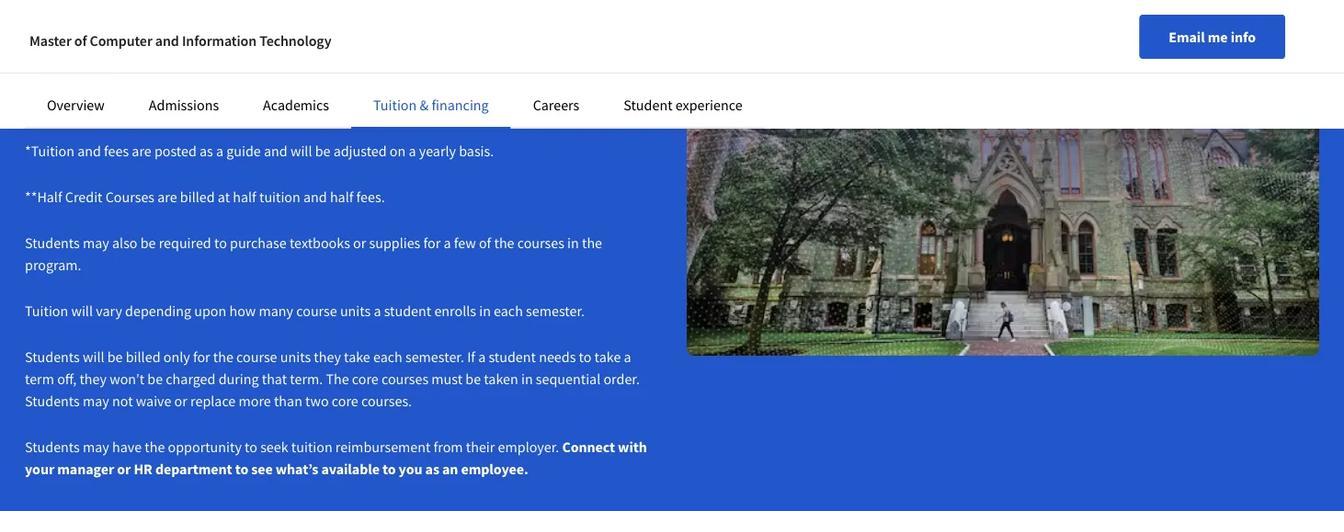 Task type: describe. For each thing, give the bounding box(es) containing it.
fees
[[104, 142, 129, 160]]

to left see
[[235, 460, 249, 478]]

available
[[321, 460, 380, 478]]

academics
[[263, 96, 329, 114]]

student inside students will be billed only for the course units they take each semester. if a student needs to take a term off, they won't be charged during that term. the core courses must be taken in sequential order. students may not waive or replace more than two core courses.
[[489, 348, 536, 366]]

tuition for tuition = $3,330 usd per course unit
[[25, 50, 71, 68]]

0 vertical spatial will
[[291, 142, 312, 160]]

3 students from the top
[[25, 392, 80, 410]]

1 horizontal spatial each
[[494, 302, 523, 320]]

in inside students may also be required to purchase textbooks or supplies for a few of the courses in the program.
[[568, 234, 579, 252]]

billed inside students will be billed only for the course units they take each semester. if a student needs to take a term off, they won't be charged during that term. the core courses must be taken in sequential order. students may not waive or replace more than two core courses.
[[126, 348, 161, 366]]

overview
[[47, 96, 105, 114]]

only
[[163, 348, 190, 366]]

order.
[[604, 370, 640, 388]]

fees
[[128, 96, 157, 114]]

sequential
[[536, 370, 601, 388]]

a right if on the left bottom of page
[[478, 348, 486, 366]]

online
[[25, 96, 68, 114]]

master
[[29, 31, 72, 50]]

&
[[420, 96, 429, 114]]

during
[[219, 370, 259, 388]]

what's
[[276, 460, 319, 478]]

semester. inside students will be billed only for the course units they take each semester. if a student needs to take a term off, they won't be charged during that term. the core courses must be taken in sequential order. students may not waive or replace more than two core courses.
[[406, 348, 464, 366]]

email
[[1169, 28, 1205, 46]]

needs
[[539, 348, 576, 366]]

online services fees = $150 usd per course unit
[[25, 96, 323, 114]]

admissions link
[[149, 96, 219, 114]]

0 vertical spatial billed
[[180, 188, 215, 206]]

1 horizontal spatial unit
[[299, 96, 323, 114]]

tuition for reimbursement
[[291, 438, 333, 456]]

1 horizontal spatial they
[[314, 348, 341, 366]]

1 horizontal spatial per
[[231, 96, 252, 114]]

vary
[[96, 302, 122, 320]]

0 vertical spatial =
[[74, 50, 81, 68]]

for inside students will be billed only for the course units they take each semester. if a student needs to take a term off, they won't be charged during that term. the core courses must be taken in sequential order. students may not waive or replace more than two core courses.
[[193, 348, 210, 366]]

have
[[112, 438, 142, 456]]

must
[[432, 370, 463, 388]]

1 vertical spatial in
[[479, 302, 491, 320]]

1 half from the left
[[233, 188, 256, 206]]

and up textbooks
[[303, 188, 327, 206]]

waive
[[136, 392, 171, 410]]

email me info
[[1169, 28, 1256, 46]]

computer
[[90, 31, 152, 50]]

tuition will vary depending upon how many course units a student enrolls in each semester.
[[25, 302, 585, 320]]

term.
[[290, 370, 323, 388]]

seek
[[260, 438, 288, 456]]

reimbursement
[[336, 438, 431, 456]]

the
[[326, 370, 349, 388]]

your
[[25, 460, 54, 478]]

textbooks
[[290, 234, 350, 252]]

will for upon
[[71, 302, 93, 320]]

a inside students may also be required to purchase textbooks or supplies for a few of the courses in the program.
[[444, 234, 451, 252]]

students for students will be billed only for the course units they take each semester. if a student needs to take a term off, they won't be charged during that term. the core courses must be taken in sequential order. students may not waive or replace more than two core courses.
[[25, 348, 80, 366]]

course for many
[[296, 302, 337, 320]]

2 half from the left
[[330, 188, 354, 206]]

**half
[[25, 188, 62, 206]]

supplies
[[369, 234, 421, 252]]

email me info button
[[1140, 15, 1286, 59]]

enrolls
[[434, 302, 476, 320]]

information
[[182, 31, 257, 50]]

from
[[434, 438, 463, 456]]

academics link
[[263, 96, 329, 114]]

**half credit courses are billed at half tuition and half fees.
[[25, 188, 385, 206]]

an
[[442, 460, 458, 478]]

that
[[262, 370, 287, 388]]

credit
[[65, 188, 103, 206]]

term
[[25, 370, 54, 388]]

units for they
[[280, 348, 311, 366]]

upon
[[194, 302, 227, 320]]

off,
[[57, 370, 77, 388]]

to inside students will be billed only for the course units they take each semester. if a student needs to take a term off, they won't be charged during that term. the core courses must be taken in sequential order. students may not waive or replace more than two core courses.
[[579, 348, 592, 366]]

experience
[[676, 96, 743, 114]]

1 horizontal spatial =
[[160, 96, 167, 114]]

0 horizontal spatial student
[[384, 302, 432, 320]]

adjusted
[[334, 142, 387, 160]]

more
[[239, 392, 271, 410]]

hr
[[134, 460, 153, 478]]

and right guide
[[264, 142, 288, 160]]

master of computer and information technology
[[29, 31, 332, 50]]

to inside students may also be required to purchase textbooks or supplies for a few of the courses in the program.
[[214, 234, 227, 252]]

on
[[390, 142, 406, 160]]

see
[[251, 460, 273, 478]]

careers link
[[533, 96, 580, 114]]

may for also
[[83, 234, 109, 252]]

two
[[305, 392, 329, 410]]

employer.
[[498, 438, 559, 456]]

as inside connect with your manager or hr department to see what's available to you as an employee.
[[425, 460, 440, 478]]

you
[[399, 460, 423, 478]]

me
[[1208, 28, 1228, 46]]

many
[[259, 302, 293, 320]]

not
[[112, 392, 133, 410]]

tuition for tuition & financing
[[373, 96, 417, 114]]

0 vertical spatial of
[[74, 31, 87, 50]]

basis.
[[459, 142, 494, 160]]

connect with your manager or hr department to see what's available to you as an employee. link
[[25, 438, 647, 478]]

fees.
[[356, 188, 385, 206]]

for inside students may also be required to purchase textbooks or supplies for a few of the courses in the program.
[[424, 234, 441, 252]]

each inside students will be billed only for the course units they take each semester. if a student needs to take a term off, they won't be charged during that term. the core courses must be taken in sequential order. students may not waive or replace more than two core courses.
[[373, 348, 403, 366]]

program.
[[25, 256, 81, 274]]

courses.
[[361, 392, 412, 410]]

at
[[218, 188, 230, 206]]

connect
[[562, 438, 615, 456]]

to left seek
[[245, 438, 257, 456]]

won't
[[110, 370, 145, 388]]

are for fees
[[132, 142, 151, 160]]

may for have
[[83, 438, 109, 456]]

posted
[[154, 142, 197, 160]]

students may also be required to purchase textbooks or supplies for a few of the courses in the program.
[[25, 234, 602, 274]]



Task type: locate. For each thing, give the bounding box(es) containing it.
1 horizontal spatial half
[[330, 188, 354, 206]]

they right off,
[[79, 370, 107, 388]]

1 horizontal spatial take
[[595, 348, 621, 366]]

if
[[467, 348, 476, 366]]

units for a
[[340, 302, 371, 320]]

each up courses.
[[373, 348, 403, 366]]

they up the in the bottom of the page
[[314, 348, 341, 366]]

half
[[233, 188, 256, 206], [330, 188, 354, 206]]

depending
[[125, 302, 191, 320]]

0 horizontal spatial take
[[344, 348, 370, 366]]

2 may from the top
[[83, 392, 109, 410]]

to right needs
[[579, 348, 592, 366]]

1 may from the top
[[83, 234, 109, 252]]

0 horizontal spatial each
[[373, 348, 403, 366]]

of right few
[[479, 234, 491, 252]]

tuition down *tuition and fees are posted as a guide and will be adjusted on a yearly basis.
[[259, 188, 301, 206]]

how
[[229, 302, 256, 320]]

2 take from the left
[[595, 348, 621, 366]]

semester.
[[526, 302, 585, 320], [406, 348, 464, 366]]

0 horizontal spatial are
[[132, 142, 151, 160]]

2 horizontal spatial in
[[568, 234, 579, 252]]

half right "at"
[[233, 188, 256, 206]]

per up guide
[[231, 96, 252, 114]]

per up online services fees = $150 usd per course unit
[[157, 50, 177, 68]]

0 vertical spatial per
[[157, 50, 177, 68]]

1 vertical spatial =
[[160, 96, 167, 114]]

1 horizontal spatial courses
[[518, 234, 565, 252]]

student experience
[[624, 96, 743, 114]]

1 vertical spatial tuition
[[291, 438, 333, 456]]

2 vertical spatial tuition
[[25, 302, 68, 320]]

= left $3,330
[[74, 50, 81, 68]]

the
[[494, 234, 515, 252], [582, 234, 602, 252], [213, 348, 233, 366], [145, 438, 165, 456]]

employee.
[[461, 460, 529, 478]]

or inside connect with your manager or hr department to see what's available to you as an employee.
[[117, 460, 131, 478]]

will left vary
[[71, 302, 93, 320]]

or left supplies
[[353, 234, 366, 252]]

0 horizontal spatial billed
[[126, 348, 161, 366]]

unit down technology
[[299, 96, 323, 114]]

or inside students will be billed only for the course units they take each semester. if a student needs to take a term off, they won't be charged during that term. the core courses must be taken in sequential order. students may not waive or replace more than two core courses.
[[174, 392, 187, 410]]

usd right $150
[[202, 96, 228, 114]]

or down 'charged'
[[174, 392, 187, 410]]

with
[[618, 438, 647, 456]]

may inside students will be billed only for the course units they take each semester. if a student needs to take a term off, they won't be charged during that term. the core courses must be taken in sequential order. students may not waive or replace more than two core courses.
[[83, 392, 109, 410]]

of inside students may also be required to purchase textbooks or supplies for a few of the courses in the program.
[[479, 234, 491, 252]]

for
[[424, 234, 441, 252], [193, 348, 210, 366]]

or
[[353, 234, 366, 252], [174, 392, 187, 410], [117, 460, 131, 478]]

1 vertical spatial tuition
[[373, 96, 417, 114]]

tuition up online
[[25, 50, 71, 68]]

a
[[216, 142, 224, 160], [409, 142, 416, 160], [444, 234, 451, 252], [374, 302, 381, 320], [478, 348, 486, 366], [624, 348, 631, 366]]

charged
[[166, 370, 216, 388]]

1 vertical spatial or
[[174, 392, 187, 410]]

0 vertical spatial as
[[200, 142, 213, 160]]

0 horizontal spatial courses
[[382, 370, 429, 388]]

be down if on the left bottom of page
[[466, 370, 481, 388]]

1 vertical spatial core
[[332, 392, 358, 410]]

0 horizontal spatial =
[[74, 50, 81, 68]]

student up taken
[[489, 348, 536, 366]]

1 horizontal spatial are
[[157, 188, 177, 206]]

courses right few
[[518, 234, 565, 252]]

0 vertical spatial in
[[568, 234, 579, 252]]

0 vertical spatial units
[[340, 302, 371, 320]]

billed left "at"
[[180, 188, 215, 206]]

courses inside students will be billed only for the course units they take each semester. if a student needs to take a term off, they won't be charged during that term. the core courses must be taken in sequential order. students may not waive or replace more than two core courses.
[[382, 370, 429, 388]]

may left not
[[83, 392, 109, 410]]

0 horizontal spatial in
[[479, 302, 491, 320]]

1 horizontal spatial student
[[489, 348, 536, 366]]

2 vertical spatial may
[[83, 438, 109, 456]]

1 horizontal spatial semester.
[[526, 302, 585, 320]]

be up waive
[[147, 370, 163, 388]]

as right posted
[[200, 142, 213, 160]]

1 vertical spatial courses
[[382, 370, 429, 388]]

than
[[274, 392, 302, 410]]

and right computer
[[155, 31, 179, 50]]

1 vertical spatial per
[[231, 96, 252, 114]]

$150
[[170, 96, 199, 114]]

0 vertical spatial student
[[384, 302, 432, 320]]

1 vertical spatial billed
[[126, 348, 161, 366]]

take up the in the bottom of the page
[[344, 348, 370, 366]]

replace
[[190, 392, 236, 410]]

usd
[[127, 50, 154, 68], [202, 96, 228, 114]]

courses
[[106, 188, 155, 206]]

$3,330
[[84, 50, 125, 68]]

each right enrolls
[[494, 302, 523, 320]]

*tuition
[[25, 142, 74, 160]]

or left the hr
[[117, 460, 131, 478]]

1 vertical spatial may
[[83, 392, 109, 410]]

may left also
[[83, 234, 109, 252]]

tuition
[[259, 188, 301, 206], [291, 438, 333, 456]]

0 vertical spatial may
[[83, 234, 109, 252]]

of
[[74, 31, 87, 50], [479, 234, 491, 252]]

1 horizontal spatial as
[[425, 460, 440, 478]]

students may have the opportunity to seek tuition reimbursement from their employer.
[[25, 438, 562, 456]]

will inside students will be billed only for the course units they take each semester. if a student needs to take a term off, they won't be charged during that term. the core courses must be taken in sequential order. students may not waive or replace more than two core courses.
[[83, 348, 104, 366]]

tuition & financing link
[[373, 96, 489, 114]]

core down the in the bottom of the page
[[332, 392, 358, 410]]

1 vertical spatial of
[[479, 234, 491, 252]]

units inside students will be billed only for the course units they take each semester. if a student needs to take a term off, they won't be charged during that term. the core courses must be taken in sequential order. students may not waive or replace more than two core courses.
[[280, 348, 311, 366]]

may inside students may also be required to purchase textbooks or supplies for a few of the courses in the program.
[[83, 234, 109, 252]]

or inside students may also be required to purchase textbooks or supplies for a few of the courses in the program.
[[353, 234, 366, 252]]

billed up won't
[[126, 348, 161, 366]]

may
[[83, 234, 109, 252], [83, 392, 109, 410], [83, 438, 109, 456]]

tuition up what's
[[291, 438, 333, 456]]

tuition for and
[[259, 188, 301, 206]]

will for only
[[83, 348, 104, 366]]

each
[[494, 302, 523, 320], [373, 348, 403, 366]]

1 vertical spatial each
[[373, 348, 403, 366]]

2 vertical spatial will
[[83, 348, 104, 366]]

0 horizontal spatial unit
[[224, 50, 249, 68]]

1 horizontal spatial usd
[[202, 96, 228, 114]]

2 horizontal spatial or
[[353, 234, 366, 252]]

as
[[200, 142, 213, 160], [425, 460, 440, 478]]

1 vertical spatial for
[[193, 348, 210, 366]]

0 vertical spatial each
[[494, 302, 523, 320]]

they
[[314, 348, 341, 366], [79, 370, 107, 388]]

1 vertical spatial as
[[425, 460, 440, 478]]

4 students from the top
[[25, 438, 80, 456]]

also
[[112, 234, 138, 252]]

1 students from the top
[[25, 234, 80, 252]]

the inside students will be billed only for the course units they take each semester. if a student needs to take a term off, they won't be charged during that term. the core courses must be taken in sequential order. students may not waive or replace more than two core courses.
[[213, 348, 233, 366]]

0 horizontal spatial units
[[280, 348, 311, 366]]

courses up courses.
[[382, 370, 429, 388]]

students down the term
[[25, 392, 80, 410]]

student experience link
[[624, 96, 743, 114]]

technology
[[260, 31, 332, 50]]

0 horizontal spatial as
[[200, 142, 213, 160]]

1 vertical spatial student
[[489, 348, 536, 366]]

course up *tuition and fees are posted as a guide and will be adjusted on a yearly basis.
[[255, 96, 296, 114]]

1 vertical spatial unit
[[299, 96, 323, 114]]

opportunity
[[168, 438, 242, 456]]

tuition left &
[[373, 96, 417, 114]]

unit left technology
[[224, 50, 249, 68]]

a down supplies
[[374, 302, 381, 320]]

= right fees
[[160, 96, 167, 114]]

course up $150
[[180, 50, 221, 68]]

1 horizontal spatial or
[[174, 392, 187, 410]]

and
[[155, 31, 179, 50], [77, 142, 101, 160], [264, 142, 288, 160], [303, 188, 327, 206]]

course
[[180, 50, 221, 68], [255, 96, 296, 114], [296, 302, 337, 320], [236, 348, 277, 366]]

units up the in the bottom of the page
[[340, 302, 371, 320]]

students up program.
[[25, 234, 80, 252]]

a left guide
[[216, 142, 224, 160]]

0 vertical spatial tuition
[[259, 188, 301, 206]]

3 may from the top
[[83, 438, 109, 456]]

are for courses
[[157, 188, 177, 206]]

1 take from the left
[[344, 348, 370, 366]]

tuition & financing
[[373, 96, 489, 114]]

courses
[[518, 234, 565, 252], [382, 370, 429, 388]]

will down vary
[[83, 348, 104, 366]]

and left fees
[[77, 142, 101, 160]]

guide
[[226, 142, 261, 160]]

0 vertical spatial usd
[[127, 50, 154, 68]]

purchase
[[230, 234, 287, 252]]

course for the
[[236, 348, 277, 366]]

are right courses
[[157, 188, 177, 206]]

info
[[1231, 28, 1256, 46]]

courses inside students may also be required to purchase textbooks or supplies for a few of the courses in the program.
[[518, 234, 565, 252]]

admissions
[[149, 96, 219, 114]]

required
[[159, 234, 211, 252]]

be left adjusted
[[315, 142, 331, 160]]

0 vertical spatial unit
[[224, 50, 249, 68]]

manager
[[57, 460, 114, 478]]

core right the in the bottom of the page
[[352, 370, 379, 388]]

1 vertical spatial units
[[280, 348, 311, 366]]

course for per
[[255, 96, 296, 114]]

0 horizontal spatial semester.
[[406, 348, 464, 366]]

1 horizontal spatial units
[[340, 302, 371, 320]]

a left few
[[444, 234, 451, 252]]

half left the fees.
[[330, 188, 354, 206]]

0 vertical spatial they
[[314, 348, 341, 366]]

course inside students will be billed only for the course units they take each semester. if a student needs to take a term off, they won't be charged during that term. the core courses must be taken in sequential order. students may not waive or replace more than two core courses.
[[236, 348, 277, 366]]

2 vertical spatial or
[[117, 460, 131, 478]]

2 students from the top
[[25, 348, 80, 366]]

to left you
[[383, 460, 396, 478]]

0 horizontal spatial or
[[117, 460, 131, 478]]

unit
[[224, 50, 249, 68], [299, 96, 323, 114]]

0 vertical spatial tuition
[[25, 50, 71, 68]]

few
[[454, 234, 476, 252]]

semester. up needs
[[526, 302, 585, 320]]

be right also
[[140, 234, 156, 252]]

in inside students will be billed only for the course units they take each semester. if a student needs to take a term off, they won't be charged during that term. the core courses must be taken in sequential order. students may not waive or replace more than two core courses.
[[521, 370, 533, 388]]

1 horizontal spatial billed
[[180, 188, 215, 206]]

for up 'charged'
[[193, 348, 210, 366]]

0 horizontal spatial they
[[79, 370, 107, 388]]

in
[[568, 234, 579, 252], [479, 302, 491, 320], [521, 370, 533, 388]]

1 horizontal spatial in
[[521, 370, 533, 388]]

student left enrolls
[[384, 302, 432, 320]]

0 horizontal spatial for
[[193, 348, 210, 366]]

1 vertical spatial are
[[157, 188, 177, 206]]

1 vertical spatial they
[[79, 370, 107, 388]]

0 vertical spatial core
[[352, 370, 379, 388]]

for left few
[[424, 234, 441, 252]]

financing
[[432, 96, 489, 114]]

taken
[[484, 370, 518, 388]]

take up order.
[[595, 348, 621, 366]]

0 horizontal spatial of
[[74, 31, 87, 50]]

1 vertical spatial usd
[[202, 96, 228, 114]]

of right master
[[74, 31, 87, 50]]

services
[[71, 96, 125, 114]]

course right many
[[296, 302, 337, 320]]

overview link
[[47, 96, 105, 114]]

0 vertical spatial are
[[132, 142, 151, 160]]

students up your
[[25, 438, 80, 456]]

be inside students may also be required to purchase textbooks or supplies for a few of the courses in the program.
[[140, 234, 156, 252]]

1 horizontal spatial of
[[479, 234, 491, 252]]

1 vertical spatial semester.
[[406, 348, 464, 366]]

0 vertical spatial or
[[353, 234, 366, 252]]

core
[[352, 370, 379, 388], [332, 392, 358, 410]]

students up the term
[[25, 348, 80, 366]]

to
[[214, 234, 227, 252], [579, 348, 592, 366], [245, 438, 257, 456], [235, 460, 249, 478], [383, 460, 396, 478]]

0 horizontal spatial half
[[233, 188, 256, 206]]

0 vertical spatial courses
[[518, 234, 565, 252]]

are right fees
[[132, 142, 151, 160]]

students inside students may also be required to purchase textbooks or supplies for a few of the courses in the program.
[[25, 234, 80, 252]]

will down academics link
[[291, 142, 312, 160]]

tuition = $3,330 usd per course unit
[[25, 50, 249, 68]]

connect with your manager or hr department to see what's available to you as an employee.
[[25, 438, 647, 478]]

students for students may have the opportunity to seek tuition reimbursement from their employer.
[[25, 438, 80, 456]]

0 vertical spatial semester.
[[526, 302, 585, 320]]

units up term.
[[280, 348, 311, 366]]

0 horizontal spatial usd
[[127, 50, 154, 68]]

yearly
[[419, 142, 456, 160]]

student
[[624, 96, 673, 114]]

students for students may also be required to purchase textbooks or supplies for a few of the courses in the program.
[[25, 234, 80, 252]]

usd right $3,330
[[127, 50, 154, 68]]

as left an
[[425, 460, 440, 478]]

a right on
[[409, 142, 416, 160]]

tuition for tuition will vary depending upon how many course units a student enrolls in each semester.
[[25, 302, 68, 320]]

their
[[466, 438, 495, 456]]

be up won't
[[107, 348, 123, 366]]

may up the manager
[[83, 438, 109, 456]]

0 horizontal spatial per
[[157, 50, 177, 68]]

course up that
[[236, 348, 277, 366]]

a up order.
[[624, 348, 631, 366]]

semester. up must
[[406, 348, 464, 366]]

students will be billed only for the course units they take each semester. if a student needs to take a term off, they won't be charged during that term. the core courses must be taken in sequential order. students may not waive or replace more than two core courses.
[[25, 348, 640, 410]]

tuition down program.
[[25, 302, 68, 320]]

1 vertical spatial will
[[71, 302, 93, 320]]

billed
[[180, 188, 215, 206], [126, 348, 161, 366]]

to right the required
[[214, 234, 227, 252]]

2 vertical spatial in
[[521, 370, 533, 388]]

1 horizontal spatial for
[[424, 234, 441, 252]]

0 vertical spatial for
[[424, 234, 441, 252]]



Task type: vqa. For each thing, say whether or not it's contained in the screenshot.
unit
yes



